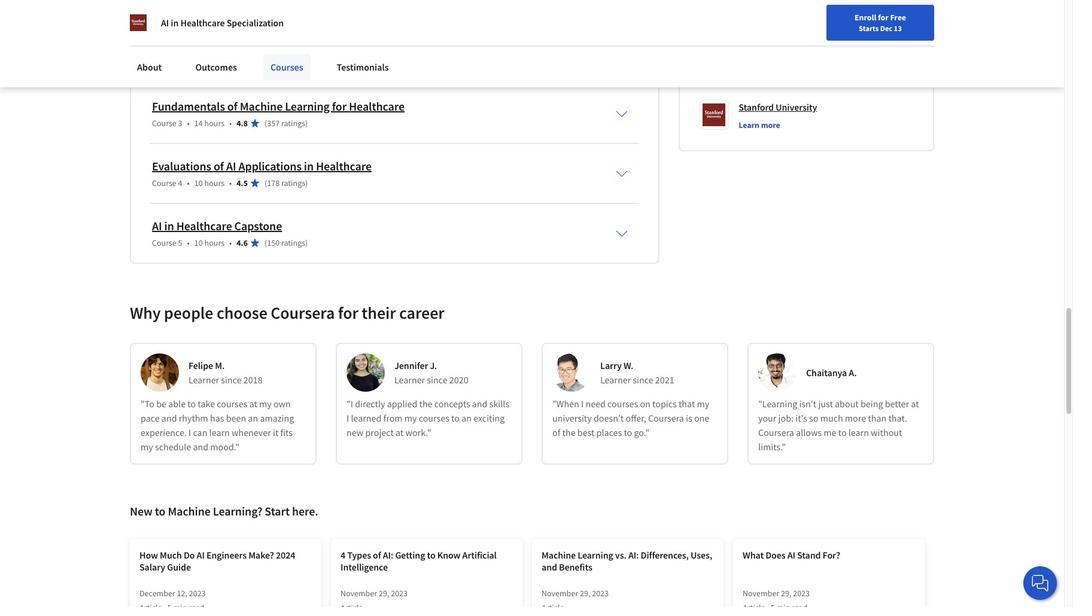 Task type: locate. For each thing, give the bounding box(es) containing it.
been
[[226, 412, 246, 424]]

4 2023 from the left
[[793, 588, 810, 599]]

1 horizontal spatial a
[[410, 54, 415, 66]]

learn inside "to be able to take courses at my own pace and rhythm has been an amazing experience. i can learn whenever it fits my schedule and mood."
[[209, 427, 230, 439]]

ai in healthcare specialization
[[161, 17, 284, 29]]

1 vertical spatial 10
[[194, 238, 203, 248]]

course for fundamentals
[[152, 118, 176, 129]]

felipe m. learner since 2018
[[189, 360, 263, 386]]

inaccurate
[[321, 35, 362, 47]]

at down from
[[396, 427, 404, 439]]

4.5
[[237, 178, 248, 189]]

my up work."
[[405, 412, 417, 424]]

2 10 from the top
[[194, 238, 203, 248]]

systematic
[[374, 35, 417, 47]]

the down 'university'
[[562, 427, 576, 439]]

for
[[878, 12, 889, 23], [332, 99, 347, 114], [338, 302, 358, 324]]

more down stanford university
[[761, 120, 780, 130]]

0 vertical spatial course
[[152, 118, 176, 129]]

the inside "i directly applied the concepts and skills i learned from my courses to an exciting new project at work."
[[419, 398, 433, 410]]

how left "much"
[[139, 549, 158, 561]]

0 vertical spatial machine
[[240, 99, 283, 114]]

None search field
[[171, 7, 458, 31]]

what left makes
[[171, 54, 192, 66]]

at inside "learning isn't just about being better at your job: it's so much more than that. coursera allows me to learn without limits."
[[911, 398, 919, 410]]

learner inside larry w. learner since 2021
[[600, 374, 631, 386]]

november down intelligence
[[341, 588, 377, 599]]

2 course from the top
[[152, 178, 176, 189]]

ai: inside 4 types of ai: getting to know artificial intelligence
[[383, 549, 393, 561]]

1 horizontal spatial coursera
[[648, 412, 684, 424]]

data down specialization
[[251, 35, 269, 47]]

1 an from the left
[[248, 412, 258, 424]]

ratings right 178
[[281, 178, 305, 189]]

2 ratings from the top
[[281, 178, 305, 189]]

testimonials link
[[330, 54, 396, 80]]

does
[[766, 549, 786, 561]]

1 vertical spatial 4
[[341, 549, 345, 561]]

1 horizontal spatial november
[[542, 588, 578, 599]]

stanford university image
[[130, 14, 147, 31]]

0 vertical spatial what
[[171, 54, 192, 66]]

university
[[553, 412, 592, 424]]

learner for larry
[[600, 374, 631, 386]]

learn more
[[739, 120, 780, 130]]

2 vertical spatial (
[[265, 238, 267, 248]]

november 29, 2023
[[341, 588, 408, 599], [542, 588, 609, 599], [743, 588, 810, 599]]

3 course from the top
[[152, 238, 176, 248]]

4 down evaluations
[[178, 178, 182, 189]]

(
[[265, 118, 267, 129], [265, 178, 267, 189], [265, 238, 267, 248]]

isn't
[[799, 398, 817, 410]]

2 vertical spatial )
[[305, 238, 308, 248]]

courses inside "when i need courses on topics that my university doesn't offer, coursera is one of the best places to go."
[[608, 398, 638, 410]]

2 29, from the left
[[580, 588, 590, 599]]

) right 178
[[305, 178, 308, 189]]

what left 'does'
[[743, 549, 764, 561]]

1 november from the left
[[341, 588, 377, 599]]

an up whenever
[[248, 412, 258, 424]]

1 horizontal spatial learning
[[578, 549, 613, 561]]

1 horizontal spatial courses
[[419, 412, 449, 424]]

1 vertical spatial (
[[265, 178, 267, 189]]

about
[[137, 61, 162, 73]]

for for their
[[338, 302, 358, 324]]

november 29, 2023 for types
[[341, 588, 408, 599]]

why
[[130, 302, 161, 324]]

1 vertical spatial hours
[[204, 178, 225, 189]]

how to make use of data that may be inaccurate in systematic ways
[[171, 35, 439, 47]]

1 2023 from the left
[[189, 588, 206, 599]]

data down ways
[[417, 54, 435, 66]]

new
[[130, 504, 153, 519]]

learning?
[[213, 504, 262, 519]]

3 29, from the left
[[781, 588, 792, 599]]

being
[[861, 398, 883, 410]]

2 vertical spatial course
[[152, 238, 176, 248]]

0 vertical spatial (
[[265, 118, 267, 129]]

1 learner from the left
[[189, 374, 219, 386]]

course down evaluations
[[152, 178, 176, 189]]

0 horizontal spatial learning
[[285, 99, 330, 114]]

2023 for ai
[[793, 588, 810, 599]]

"when
[[553, 398, 579, 410]]

machine for to
[[168, 504, 211, 519]]

29, down intelligence
[[379, 588, 389, 599]]

1 horizontal spatial an
[[462, 412, 472, 424]]

1 horizontal spatial since
[[427, 374, 448, 386]]

2 vertical spatial i
[[189, 427, 191, 439]]

november
[[341, 588, 377, 599], [542, 588, 578, 599], [743, 588, 779, 599]]

university
[[776, 101, 817, 113]]

in left healthcare
[[246, 16, 253, 27]]

2 ) from the top
[[305, 178, 308, 189]]

0 vertical spatial that
[[271, 35, 288, 47]]

it right answer
[[537, 54, 542, 66]]

more inside button
[[761, 120, 780, 130]]

courses up offer,
[[608, 398, 638, 410]]

hours down ai in healthcare capstone link
[[204, 238, 225, 248]]

12,
[[177, 588, 187, 599]]

0 horizontal spatial ai:
[[383, 549, 393, 561]]

) down fundamentals of machine learning for healthcare at the left top
[[305, 118, 308, 129]]

mining
[[437, 54, 465, 66]]

1 horizontal spatial how
[[171, 35, 189, 47]]

since inside felipe m. learner since 2018
[[221, 374, 242, 386]]

0 vertical spatial data
[[226, 16, 244, 27]]

1 horizontal spatial machine
[[240, 99, 283, 114]]

how for how to make use of data that may be inaccurate in systematic ways
[[171, 35, 189, 47]]

4 types of ai: getting to know artificial intelligence
[[341, 549, 497, 573]]

courses up been in the bottom of the page
[[217, 398, 247, 410]]

2 vertical spatial machine
[[542, 549, 576, 561]]

salary
[[139, 561, 165, 573]]

ethical use of data in healthcare decisions
[[171, 16, 338, 27]]

it inside "to be able to take courses at my own pace and rhythm has been an amazing experience. i can learn whenever it fits my schedule and mood."
[[273, 427, 279, 439]]

1 29, from the left
[[379, 588, 389, 599]]

evaluations of ai applications in healthcare
[[152, 159, 372, 174]]

1 horizontal spatial more
[[845, 412, 866, 424]]

learner inside felipe m. learner since 2018
[[189, 374, 219, 386]]

2023 down 4 types of ai: getting to know artificial intelligence
[[391, 588, 408, 599]]

to inside "to be able to take courses at my own pace and rhythm has been an amazing experience. i can learn whenever it fits my schedule and mood."
[[188, 398, 196, 410]]

in up ( 178 ratings )
[[304, 159, 314, 174]]

1 vertical spatial how
[[139, 549, 158, 561]]

my up one
[[697, 398, 709, 410]]

0 horizontal spatial 29,
[[379, 588, 389, 599]]

it left fits
[[273, 427, 279, 439]]

• down evaluations
[[187, 178, 190, 189]]

2023 for vs.
[[592, 588, 609, 599]]

2023 down benefits at bottom right
[[592, 588, 609, 599]]

1 horizontal spatial what
[[743, 549, 764, 561]]

november down 'does'
[[743, 588, 779, 599]]

2 vertical spatial coursera
[[758, 427, 794, 439]]

the
[[419, 398, 433, 410], [562, 427, 576, 439]]

ai: left the getting
[[383, 549, 393, 561]]

and left benefits at bottom right
[[542, 561, 557, 573]]

1 horizontal spatial ai:
[[628, 549, 639, 561]]

2 horizontal spatial machine
[[542, 549, 576, 561]]

3 since from the left
[[633, 374, 653, 386]]

10 for of
[[194, 178, 203, 189]]

is
[[686, 412, 692, 424]]

an down concepts
[[462, 412, 472, 424]]

at down '2018'
[[249, 398, 257, 410]]

0 horizontal spatial use
[[200, 16, 214, 27]]

1 vertical spatial coursera
[[648, 412, 684, 424]]

ai: inside machine learning vs. ai: differences, uses, and benefits
[[628, 549, 639, 561]]

2 2023 from the left
[[391, 588, 408, 599]]

a
[[222, 54, 227, 66], [410, 54, 415, 66]]

1 horizontal spatial 4
[[341, 549, 345, 561]]

( down fundamentals of machine learning for healthcare at the left top
[[265, 118, 267, 129]]

2 an from the left
[[462, 412, 472, 424]]

course left 5
[[152, 238, 176, 248]]

for left their
[[338, 302, 358, 324]]

2018
[[244, 374, 263, 386]]

29,
[[379, 588, 389, 599], [580, 588, 590, 599], [781, 588, 792, 599]]

for up dec
[[878, 12, 889, 23]]

0 horizontal spatial learn
[[209, 427, 230, 439]]

m.
[[215, 360, 225, 372]]

1 horizontal spatial 29,
[[580, 588, 590, 599]]

november for 4 types of ai: getting to know artificial intelligence
[[341, 588, 377, 599]]

13
[[894, 23, 902, 33]]

( for learning
[[265, 118, 267, 129]]

3 hours from the top
[[204, 238, 225, 248]]

3 learner from the left
[[600, 374, 631, 386]]

at right better
[[911, 398, 919, 410]]

1 hours from the top
[[204, 118, 225, 129]]

2 november 29, 2023 from the left
[[542, 588, 609, 599]]

starts
[[859, 23, 879, 33]]

uses,
[[691, 549, 712, 561]]

1 vertical spatial )
[[305, 178, 308, 189]]

and inside "i directly applied the concepts and skills i learned from my courses to an exciting new project at work."
[[472, 398, 488, 410]]

and up exciting
[[472, 398, 488, 410]]

november 29, 2023 for learning
[[542, 588, 609, 599]]

ratings right 357
[[281, 118, 305, 129]]

0 horizontal spatial what
[[171, 54, 192, 66]]

learn for has
[[209, 427, 230, 439]]

pace
[[141, 412, 160, 424]]

2 horizontal spatial since
[[633, 374, 653, 386]]

how down ethical
[[171, 35, 189, 47]]

stanford
[[739, 101, 774, 113]]

learn
[[739, 120, 760, 130]]

2 horizontal spatial learner
[[600, 374, 631, 386]]

2 since from the left
[[427, 374, 448, 386]]

1 horizontal spatial november 29, 2023
[[542, 588, 609, 599]]

use up make
[[200, 16, 214, 27]]

know
[[437, 549, 461, 561]]

2 horizontal spatial at
[[911, 398, 919, 410]]

0 horizontal spatial since
[[221, 374, 242, 386]]

how for how much do ai engineers make? 2024 salary guide
[[139, 549, 158, 561]]

capstone
[[234, 218, 282, 233]]

29, for types
[[379, 588, 389, 599]]

learner down jennifer
[[394, 374, 425, 386]]

data
[[226, 16, 244, 27], [251, 35, 269, 47], [417, 54, 435, 66]]

2023 for of
[[391, 588, 408, 599]]

( down capstone
[[265, 238, 267, 248]]

1 10 from the top
[[194, 178, 203, 189]]

0 horizontal spatial a
[[222, 54, 227, 66]]

november down benefits at bottom right
[[542, 588, 578, 599]]

at for better
[[911, 398, 919, 410]]

learn inside "learning isn't just about being better at your job: it's so much more than that. coursera allows me to learn without limits."
[[849, 427, 869, 439]]

1 ai: from the left
[[383, 549, 393, 561]]

2 learner from the left
[[394, 374, 425, 386]]

engineers
[[206, 549, 247, 561]]

1 vertical spatial data
[[251, 35, 269, 47]]

from
[[383, 412, 403, 424]]

) right 150
[[305, 238, 308, 248]]

your
[[758, 412, 777, 424]]

since inside larry w. learner since 2021
[[633, 374, 653, 386]]

357
[[267, 118, 280, 129]]

that up is
[[679, 398, 695, 410]]

2 vertical spatial hours
[[204, 238, 225, 248]]

1 vertical spatial that
[[679, 398, 695, 410]]

1 horizontal spatial i
[[347, 412, 349, 424]]

3 ( from the top
[[265, 238, 267, 248]]

learn more button
[[739, 119, 780, 131]]

courses inside "i directly applied the concepts and skills i learned from my courses to an exciting new project at work."
[[419, 412, 449, 424]]

at inside "to be able to take courses at my own pace and rhythm has been an amazing experience. i can learn whenever it fits my schedule and mood."
[[249, 398, 257, 410]]

i
[[581, 398, 584, 410], [347, 412, 349, 424], [189, 427, 191, 439]]

november 29, 2023 down 'does'
[[743, 588, 810, 599]]

0 horizontal spatial data
[[226, 16, 244, 27]]

a right construct
[[410, 54, 415, 66]]

learning inside machine learning vs. ai: differences, uses, and benefits
[[578, 549, 613, 561]]

1 horizontal spatial it
[[537, 54, 542, 66]]

testimonials
[[337, 61, 389, 73]]

since inside jennifer j. learner since 2020
[[427, 374, 448, 386]]

( for capstone
[[265, 238, 267, 248]]

2 horizontal spatial courses
[[608, 398, 638, 410]]

0 horizontal spatial machine
[[168, 504, 211, 519]]

to inside 4 types of ai: getting to know artificial intelligence
[[427, 549, 436, 561]]

3 november from the left
[[743, 588, 779, 599]]

1 ratings from the top
[[281, 118, 305, 129]]

hours left the 4.5 in the left of the page
[[204, 178, 225, 189]]

150
[[267, 238, 280, 248]]

0 horizontal spatial november
[[341, 588, 377, 599]]

how inside how much do ai engineers make? 2024 salary guide
[[139, 549, 158, 561]]

since
[[221, 374, 242, 386], [427, 374, 448, 386], [633, 374, 653, 386]]

2 learn from the left
[[849, 427, 869, 439]]

2 horizontal spatial november
[[743, 588, 779, 599]]

0 vertical spatial 10
[[194, 178, 203, 189]]

0 horizontal spatial an
[[248, 412, 258, 424]]

0 horizontal spatial how
[[139, 549, 158, 561]]

) for in
[[305, 178, 308, 189]]

0 vertical spatial how
[[171, 35, 189, 47]]

2 horizontal spatial i
[[581, 398, 584, 410]]

2 horizontal spatial data
[[417, 54, 435, 66]]

larry
[[600, 360, 622, 372]]

0 vertical spatial ratings
[[281, 118, 305, 129]]

to up the rhythm
[[188, 398, 196, 410]]

applications
[[238, 159, 302, 174]]

0 vertical spatial be
[[309, 35, 319, 47]]

1 vertical spatial it
[[273, 427, 279, 439]]

1 vertical spatial be
[[156, 398, 166, 410]]

1 vertical spatial more
[[845, 412, 866, 424]]

1 vertical spatial use
[[226, 35, 240, 47]]

( for applications
[[265, 178, 267, 189]]

ways
[[418, 35, 439, 47]]

1 since from the left
[[221, 374, 242, 386]]

an inside "i directly applied the concepts and skills i learned from my courses to an exciting new project at work."
[[462, 412, 472, 424]]

of inside "when i need courses on topics that my university doesn't offer, coursera is one of the best places to go."
[[553, 427, 561, 439]]

0 vertical spatial hours
[[204, 118, 225, 129]]

the inside "when i need courses on topics that my university doesn't offer, coursera is one of the best places to go."
[[562, 427, 576, 439]]

2 hours from the top
[[204, 178, 225, 189]]

0 horizontal spatial courses
[[217, 398, 247, 410]]

to left go."
[[624, 427, 632, 439]]

ai: right vs.
[[628, 549, 639, 561]]

4 left types
[[341, 549, 345, 561]]

0 horizontal spatial it
[[273, 427, 279, 439]]

larry w. learner since 2021
[[600, 360, 674, 386]]

my inside "when i need courses on topics that my university doesn't offer, coursera is one of the best places to go."
[[697, 398, 709, 410]]

on
[[640, 398, 651, 410]]

that inside "when i need courses on topics that my university doesn't offer, coursera is one of the best places to go."
[[679, 398, 695, 410]]

i left can
[[189, 427, 191, 439]]

2023 right 12,
[[189, 588, 206, 599]]

0 vertical spatial it
[[537, 54, 542, 66]]

1 vertical spatial machine
[[168, 504, 211, 519]]

benefits
[[559, 561, 592, 573]]

to down concepts
[[451, 412, 460, 424]]

courses inside "to be able to take courses at my own pace and rhythm has been an amazing experience. i can learn whenever it fits my schedule and mood."
[[217, 398, 247, 410]]

1 ( from the top
[[265, 118, 267, 129]]

of down 'university'
[[553, 427, 561, 439]]

j.
[[430, 360, 437, 372]]

hours for ai
[[204, 178, 225, 189]]

hours right 14 on the top left of the page
[[204, 118, 225, 129]]

1 horizontal spatial learn
[[849, 427, 869, 439]]

applied
[[387, 398, 417, 410]]

be right may
[[309, 35, 319, 47]]

"learning isn't just about being better at your job: it's so much more than that. coursera allows me to learn without limits."
[[758, 398, 919, 453]]

for inside enroll for free starts dec 13
[[878, 12, 889, 23]]

0 horizontal spatial learner
[[189, 374, 219, 386]]

1 november 29, 2023 from the left
[[341, 588, 408, 599]]

3 ratings from the top
[[281, 238, 305, 248]]

2 a from the left
[[410, 54, 415, 66]]

use right make
[[226, 35, 240, 47]]

of right types
[[373, 549, 381, 561]]

1 vertical spatial course
[[152, 178, 176, 189]]

be inside "to be able to take courses at my own pace and rhythm has been an amazing experience. i can learn whenever it fits my schedule and mood."
[[156, 398, 166, 410]]

1 vertical spatial for
[[332, 99, 347, 114]]

for?
[[823, 549, 840, 561]]

since down w.
[[633, 374, 653, 386]]

chat with us image
[[1031, 574, 1050, 593]]

a left the good
[[222, 54, 227, 66]]

) for for
[[305, 118, 308, 129]]

2 vertical spatial for
[[338, 302, 358, 324]]

0 vertical spatial )
[[305, 118, 308, 129]]

1 horizontal spatial data
[[251, 35, 269, 47]]

2023 down stand
[[793, 588, 810, 599]]

to left know
[[427, 549, 436, 561]]

0 horizontal spatial at
[[249, 398, 257, 410]]

ai right the do
[[197, 549, 205, 561]]

learning up the "( 357 ratings )" on the top left of the page
[[285, 99, 330, 114]]

coursera inside "when i need courses on topics that my university doesn't offer, coursera is one of the best places to go."
[[648, 412, 684, 424]]

1 vertical spatial i
[[347, 412, 349, 424]]

2 horizontal spatial coursera
[[758, 427, 794, 439]]

limits."
[[758, 441, 786, 453]]

1 vertical spatial what
[[743, 549, 764, 561]]

2 horizontal spatial november 29, 2023
[[743, 588, 810, 599]]

learn down than
[[849, 427, 869, 439]]

ratings right 150
[[281, 238, 305, 248]]

that for my
[[679, 398, 695, 410]]

more down about on the right of the page
[[845, 412, 866, 424]]

december
[[139, 588, 175, 599]]

that
[[271, 35, 288, 47], [679, 398, 695, 410]]

data up the good
[[226, 16, 244, 27]]

29, down benefits at bottom right
[[580, 588, 590, 599]]

0 horizontal spatial more
[[761, 120, 780, 130]]

"to
[[141, 398, 154, 410]]

1 course from the top
[[152, 118, 176, 129]]

for for healthcare
[[332, 99, 347, 114]]

3 november 29, 2023 from the left
[[743, 588, 810, 599]]

learner down larry
[[600, 374, 631, 386]]

to
[[191, 35, 200, 47], [360, 54, 369, 66], [188, 398, 196, 410], [451, 412, 460, 424], [624, 427, 632, 439], [838, 427, 847, 439], [155, 504, 166, 519], [427, 549, 436, 561]]

makes
[[194, 54, 220, 66]]

november 29, 2023 down intelligence
[[341, 588, 408, 599]]

1 horizontal spatial at
[[396, 427, 404, 439]]

1 ) from the top
[[305, 118, 308, 129]]

learning
[[285, 99, 330, 114], [578, 549, 613, 561]]

0 horizontal spatial i
[[189, 427, 191, 439]]

learner inside jennifer j. learner since 2020
[[394, 374, 425, 386]]

10 down evaluations
[[194, 178, 203, 189]]

0 horizontal spatial november 29, 2023
[[341, 588, 408, 599]]

1 learn from the left
[[209, 427, 230, 439]]

since down j.
[[427, 374, 448, 386]]

since for m.
[[221, 374, 242, 386]]

project
[[365, 427, 394, 439]]

2 ai: from the left
[[628, 549, 639, 561]]

3 2023 from the left
[[592, 588, 609, 599]]

0 vertical spatial more
[[761, 120, 780, 130]]

ai left ethical
[[161, 17, 169, 29]]

to left make
[[191, 35, 200, 47]]

how
[[341, 54, 359, 66]]

0 horizontal spatial coursera
[[271, 302, 335, 324]]

10 right 5
[[194, 238, 203, 248]]

1 vertical spatial the
[[562, 427, 576, 439]]

of up the good
[[241, 35, 249, 47]]

• left 4.6
[[229, 238, 232, 248]]

29, down what does ai stand for?
[[781, 588, 792, 599]]

artificial
[[462, 549, 497, 561]]

2 ( from the top
[[265, 178, 267, 189]]

ai inside how much do ai engineers make? 2024 salary guide
[[197, 549, 205, 561]]

178
[[267, 178, 280, 189]]

2 november from the left
[[542, 588, 578, 599]]

my left own
[[259, 398, 272, 410]]

ratings for learning
[[281, 118, 305, 129]]

better
[[885, 398, 909, 410]]

1 horizontal spatial that
[[679, 398, 695, 410]]

1 a from the left
[[222, 54, 227, 66]]

vs.
[[615, 549, 627, 561]]

ai up "course 5 • 10 hours •"
[[152, 218, 162, 233]]

0 vertical spatial the
[[419, 398, 433, 410]]

that left may
[[271, 35, 288, 47]]

differences,
[[641, 549, 689, 561]]

0 vertical spatial use
[[200, 16, 214, 27]]

learner down felipe
[[189, 374, 219, 386]]

the right the applied
[[419, 398, 433, 410]]

0 vertical spatial for
[[878, 12, 889, 23]]

since for j.
[[427, 374, 448, 386]]

1 horizontal spatial the
[[562, 427, 576, 439]]

learner for felipe
[[189, 374, 219, 386]]



Task type: vqa. For each thing, say whether or not it's contained in the screenshot.
the rightmost info
no



Task type: describe. For each thing, give the bounding box(es) containing it.
4.8
[[237, 118, 248, 129]]

10 for in
[[194, 238, 203, 248]]

start
[[265, 504, 290, 519]]

more inside "learning isn't just about being better at your job: it's so much more than that. coursera allows me to learn without limits."
[[845, 412, 866, 424]]

my inside "i directly applied the concepts and skills i learned from my courses to an exciting new project at work."
[[405, 412, 417, 424]]

• left the 4.5 in the left of the page
[[229, 178, 232, 189]]

my down experience.
[[141, 441, 153, 453]]

• right 3
[[187, 118, 190, 129]]

to right how
[[360, 54, 369, 66]]

an inside "to be able to take courses at my own pace and rhythm has been an amazing experience. i can learn whenever it fits my schedule and mood."
[[248, 412, 258, 424]]

how much do ai engineers make? 2024 salary guide
[[139, 549, 295, 573]]

fundamentals of machine learning for healthcare
[[152, 99, 405, 114]]

3 ) from the top
[[305, 238, 308, 248]]

that for may
[[271, 35, 288, 47]]

ratings for capstone
[[281, 238, 305, 248]]

jennifer
[[394, 360, 428, 372]]

machine learning vs. ai: differences, uses, and benefits
[[542, 549, 712, 573]]

machine inside machine learning vs. ai: differences, uses, and benefits
[[542, 549, 576, 561]]

career
[[399, 302, 445, 324]]

that.
[[889, 412, 907, 424]]

english button
[[813, 0, 885, 39]]

to right new
[[155, 504, 166, 519]]

much
[[160, 549, 182, 561]]

i inside "when i need courses on topics that my university doesn't offer, coursera is one of the best places to go."
[[581, 398, 584, 410]]

4 inside 4 types of ai: getting to know artificial intelligence
[[341, 549, 345, 561]]

29, for learning
[[580, 588, 590, 599]]

evaluations of ai applications in healthcare link
[[152, 159, 372, 174]]

"when i need courses on topics that my university doesn't offer, coursera is one of the best places to go."
[[553, 398, 709, 439]]

course 4 • 10 hours •
[[152, 178, 232, 189]]

ai left applications
[[226, 159, 236, 174]]

doesn't
[[594, 412, 624, 424]]

what makes a good research question and how to construct a data mining workflow answer it
[[171, 54, 542, 66]]

course for evaluations
[[152, 178, 176, 189]]

• right 5
[[187, 238, 190, 248]]

and inside machine learning vs. ai: differences, uses, and benefits
[[542, 561, 557, 573]]

ai: for getting
[[383, 549, 393, 561]]

evaluations
[[152, 159, 211, 174]]

can
[[193, 427, 207, 439]]

specialization
[[227, 17, 284, 29]]

mood."
[[210, 441, 239, 453]]

"i
[[347, 398, 353, 410]]

show notifications image
[[903, 15, 917, 29]]

of inside 4 types of ai: getting to know artificial intelligence
[[373, 549, 381, 561]]

( 178 ratings )
[[265, 178, 308, 189]]

2023 for do
[[189, 588, 206, 599]]

about
[[835, 398, 859, 410]]

english
[[835, 13, 864, 25]]

learn for more
[[849, 427, 869, 439]]

to inside "learning isn't just about being better at your job: it's so much more than that. coursera allows me to learn without limits."
[[838, 427, 847, 439]]

much
[[820, 412, 843, 424]]

what for what makes a good research question and how to construct a data mining workflow answer it
[[171, 54, 192, 66]]

november for machine learning vs. ai: differences, uses, and benefits
[[542, 588, 578, 599]]

14
[[194, 118, 203, 129]]

in up "course 5 • 10 hours •"
[[164, 218, 174, 233]]

job:
[[778, 412, 794, 424]]

i inside "to be able to take courses at my own pace and rhythm has been an amazing experience. i can learn whenever it fits my schedule and mood."
[[189, 427, 191, 439]]

hours for machine
[[204, 118, 225, 129]]

since for w.
[[633, 374, 653, 386]]

do
[[184, 549, 195, 561]]

jennifer j. learner since 2020
[[394, 360, 468, 386]]

work."
[[406, 427, 431, 439]]

fits
[[280, 427, 293, 439]]

course for ai
[[152, 238, 176, 248]]

construct
[[371, 54, 408, 66]]

ai right 'does'
[[788, 549, 796, 561]]

their
[[362, 302, 396, 324]]

december 12, 2023
[[139, 588, 206, 599]]

getting
[[395, 549, 425, 561]]

learner for jennifer
[[394, 374, 425, 386]]

1 horizontal spatial use
[[226, 35, 240, 47]]

so
[[809, 412, 819, 424]]

enroll for free starts dec 13
[[855, 12, 906, 33]]

than
[[868, 412, 887, 424]]

fundamentals of machine learning for healthcare link
[[152, 99, 405, 114]]

course 5 • 10 hours •
[[152, 238, 232, 248]]

november for what does ai stand for?
[[743, 588, 779, 599]]

2024
[[276, 549, 295, 561]]

what for what does ai stand for?
[[743, 549, 764, 561]]

coursera inside "learning isn't just about being better at your job: it's so much more than that. coursera allows me to learn without limits."
[[758, 427, 794, 439]]

make?
[[249, 549, 274, 561]]

own
[[274, 398, 291, 410]]

free
[[890, 12, 906, 23]]

just
[[819, 398, 833, 410]]

ratings for applications
[[281, 178, 305, 189]]

and up experience.
[[162, 412, 177, 424]]

go."
[[634, 427, 650, 439]]

• left '4.8'
[[229, 118, 232, 129]]

in up what makes a good research question and how to construct a data mining workflow answer it
[[364, 35, 372, 47]]

research
[[251, 54, 285, 66]]

1 horizontal spatial be
[[309, 35, 319, 47]]

what does ai stand for?
[[743, 549, 840, 561]]

here.
[[292, 504, 318, 519]]

make
[[202, 35, 224, 47]]

choose
[[217, 302, 267, 324]]

"to be able to take courses at my own pace and rhythm has been an amazing experience. i can learn whenever it fits my schedule and mood."
[[141, 398, 294, 453]]

concepts
[[434, 398, 470, 410]]

and down can
[[193, 441, 208, 453]]

course 3 • 14 hours •
[[152, 118, 232, 129]]

machine for of
[[240, 99, 283, 114]]

and left how
[[324, 54, 339, 66]]

question
[[287, 54, 322, 66]]

new to machine learning? start here.
[[130, 504, 318, 519]]

of up '4.8'
[[227, 99, 238, 114]]

offer,
[[626, 412, 646, 424]]

about link
[[130, 54, 169, 80]]

dec
[[880, 23, 893, 33]]

stanford university
[[739, 101, 817, 113]]

outcomes
[[195, 61, 237, 73]]

in right stanford university icon
[[171, 17, 179, 29]]

november 29, 2023 for does
[[743, 588, 810, 599]]

0 vertical spatial learning
[[285, 99, 330, 114]]

0 horizontal spatial 4
[[178, 178, 182, 189]]

at for courses
[[249, 398, 257, 410]]

of up make
[[216, 16, 224, 27]]

0 vertical spatial coursera
[[271, 302, 335, 324]]

to inside "when i need courses on topics that my university doesn't offer, coursera is one of the best places to go."
[[624, 427, 632, 439]]

outcomes link
[[188, 54, 244, 80]]

learned
[[351, 412, 382, 424]]

decisions
[[300, 16, 338, 27]]

( 357 ratings )
[[265, 118, 308, 129]]

types
[[347, 549, 371, 561]]

to inside "i directly applied the concepts and skills i learned from my courses to an exciting new project at work."
[[451, 412, 460, 424]]

schedule
[[155, 441, 191, 453]]

2 vertical spatial data
[[417, 54, 435, 66]]

of up 'course 4 • 10 hours •'
[[214, 159, 224, 174]]

stanford university link
[[739, 100, 817, 114]]

enroll
[[855, 12, 877, 23]]

best
[[578, 427, 595, 439]]

hours for healthcare
[[204, 238, 225, 248]]

at inside "i directly applied the concepts and skills i learned from my courses to an exciting new project at work."
[[396, 427, 404, 439]]

without
[[871, 427, 902, 439]]

( 150 ratings )
[[265, 238, 308, 248]]

ai: for differences,
[[628, 549, 639, 561]]

i inside "i directly applied the concepts and skills i learned from my courses to an exciting new project at work."
[[347, 412, 349, 424]]

exciting
[[474, 412, 505, 424]]

guide
[[167, 561, 191, 573]]

29, for does
[[781, 588, 792, 599]]



